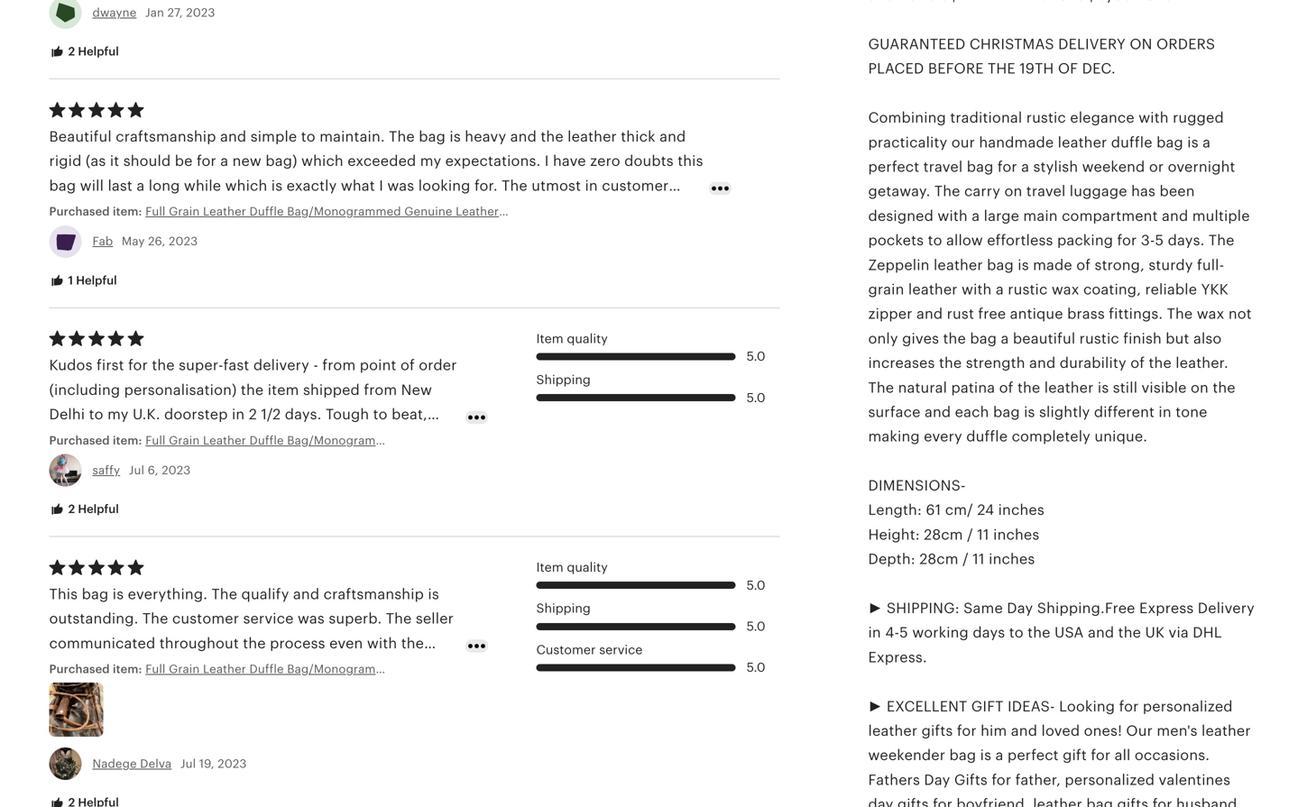 Task type: locate. For each thing, give the bounding box(es) containing it.
2 vertical spatial purchased
[[49, 663, 110, 676]]

11 down 24
[[977, 527, 989, 543]]

and down up
[[233, 251, 260, 267]]

2 item: from the top
[[113, 434, 142, 447]]

days. inside the combining traditional rustic elegance with rugged practicality our handmade leather duffle bag is a perfect travel bag for a stylish weekend or overnight getaway. the carry on travel luggage has been designed with a large main compartment and multiple pockets to allow effortless packing for 3-5 days. the zeppelin leather bag is made of strong, sturdy full- grain leather with a rustic wax coating, reliable ykk zipper and rust free antique brass fittings. the wax not only gives the bag a beautiful rustic finish but also increases the strength and durability of the leather. the natural patina of the leather is still visible on the surface and each bag is slightly different in tone making every duffle completely unique.
[[1168, 232, 1205, 249]]

0 horizontal spatial of
[[999, 380, 1014, 396]]

in down 'visible'
[[1159, 404, 1172, 420]]

2 horizontal spatial service
[[599, 643, 643, 657]]

0 horizontal spatial day
[[924, 772, 950, 788]]

► inside '► excellent gift ideas- looking for personalized leather gifts for him and loved ones! our men's leather weekender bag is a perfect gift for all occasions. fathers day gifts for father, personalized valentines day gifts for boyfriend, leather bag gifts for hus'
[[868, 699, 883, 715]]

leather up zero
[[568, 129, 617, 145]]

1 horizontal spatial days.
[[1168, 232, 1205, 249]]

► left excellent
[[868, 699, 883, 715]]

effortless
[[987, 232, 1053, 249]]

1 horizontal spatial only
[[868, 331, 898, 347]]

also
[[1194, 331, 1222, 347]]

1 vertical spatial 28cm
[[920, 551, 959, 568]]

be
[[175, 153, 193, 169]]

stylish
[[1034, 159, 1078, 175]]

0 vertical spatial personalized
[[1143, 699, 1233, 715]]

in left 4-
[[868, 625, 881, 641]]

pockets
[[868, 232, 924, 249]]

perfect inside '► excellent gift ideas- looking for personalized leather gifts for him and loved ones! our men's leather weekender bag is a perfect gift for all occasions. fathers day gifts for father, personalized valentines day gifts for boyfriend, leather bag gifts for hus'
[[1008, 748, 1059, 764]]

1 vertical spatial ►
[[868, 699, 883, 715]]

combining traditional rustic elegance with rugged practicality our handmade leather duffle bag is a perfect travel bag for a stylish weekend or overnight getaway. the carry on travel luggage has been designed with a large main compartment and multiple pockets to allow effortless packing for 3-5 days. the zeppelin leather bag is made of strong, sturdy full- grain leather with a rustic wax coating, reliable ykk zipper and rust free antique brass fittings. the wax not only gives the bag a beautiful rustic finish but also increases the strength and durability of the leather. the natural patina of the leather is still visible on the surface and each bag is slightly different in tone making every duffle completely unique.
[[868, 110, 1252, 445]]

rustic up the 'antique'
[[1008, 281, 1048, 298]]

2 purchased from the top
[[49, 434, 110, 447]]

1 horizontal spatial on
[[1191, 380, 1209, 396]]

personalized down all
[[1065, 772, 1155, 788]]

tone
[[1176, 404, 1208, 420]]

to inside the combining traditional rustic elegance with rugged practicality our handmade leather duffle bag is a perfect travel bag for a stylish weekend or overnight getaway. the carry on travel luggage has been designed with a large main compartment and multiple pockets to allow effortless packing for 3-5 days. the zeppelin leather bag is made of strong, sturdy full- grain leather with a rustic wax coating, reliable ykk zipper and rust free antique brass fittings. the wax not only gives the bag a beautiful rustic finish but also increases the strength and durability of the leather. the natural patina of the leather is still visible on the surface and each bag is slightly different in tone making every duffle completely unique.
[[928, 232, 942, 249]]

is inside '► excellent gift ideas- looking for personalized leather gifts for him and loved ones! our men's leather weekender bag is a perfect gift for all occasions. fathers day gifts for father, personalized valentines day gifts for boyfriend, leather bag gifts for hus'
[[980, 748, 992, 764]]

i left was
[[379, 178, 383, 194]]

is left heavy
[[450, 129, 461, 145]]

1 vertical spatial which
[[225, 178, 267, 194]]

of down finish
[[1131, 355, 1145, 371]]

2 helpful down saffy
[[65, 503, 119, 516]]

jul left the 19,
[[180, 757, 196, 771]]

0 vertical spatial duffle
[[1111, 134, 1153, 151]]

jul
[[129, 464, 144, 477], [180, 757, 196, 771]]

3 5.0 from the top
[[747, 579, 766, 593]]

and down beautiful
[[1029, 355, 1056, 371]]

express.
[[868, 650, 927, 666]]

1 horizontal spatial in
[[868, 625, 881, 641]]

1 vertical spatial rustic
[[1008, 281, 1048, 298]]

day
[[1007, 600, 1033, 617], [924, 772, 950, 788]]

1 vertical spatial of
[[1131, 355, 1145, 371]]

28cm
[[924, 527, 963, 543], [920, 551, 959, 568]]

leather inside beautiful craftsmanship and simple to maintain. the bag is heavy and the leather thick and rigid (as it should be for a new bag) which exceeded my expectations. i have zero doubts this bag will last a long while which is exactly what i was looking for.    the utmost in customer service as well. the follow up throughout the delivery (within a week!!) and after were incredibly professional and the kind one only experiences with high-end brands these days. very impressive purchase and service at a bargain price, truly.
[[568, 129, 617, 145]]

day
[[868, 797, 894, 807]]

the down the multiple
[[1209, 232, 1235, 249]]

large
[[984, 208, 1020, 224]]

bag
[[419, 129, 446, 145], [1157, 134, 1184, 151], [967, 159, 994, 175], [49, 178, 76, 194], [987, 257, 1014, 273], [970, 331, 997, 347], [993, 404, 1020, 420], [950, 748, 976, 764], [1087, 797, 1113, 807]]

2 shipping from the top
[[536, 602, 591, 616]]

bag up carry on the top right of page
[[967, 159, 994, 175]]

utmost
[[532, 178, 581, 194]]

0 vertical spatial item
[[536, 332, 564, 346]]

day inside '► excellent gift ideas- looking for personalized leather gifts for him and loved ones! our men's leather weekender bag is a perfect gift for all occasions. fathers day gifts for father, personalized valentines day gifts for boyfriend, leather bag gifts for hus'
[[924, 772, 950, 788]]

the up have
[[541, 129, 564, 145]]

after
[[578, 202, 611, 218]]

2 vertical spatial to
[[1009, 625, 1024, 641]]

this
[[678, 153, 703, 169]]

is left the still
[[1098, 380, 1109, 396]]

1 horizontal spatial day
[[1007, 600, 1033, 617]]

0 vertical spatial purchased item:
[[49, 205, 145, 218]]

dec.
[[1082, 61, 1116, 77]]

0 vertical spatial day
[[1007, 600, 1033, 617]]

on
[[1005, 183, 1023, 200], [1191, 380, 1209, 396]]

a inside '► excellent gift ideas- looking for personalized leather gifts for him and loved ones! our men's leather weekender bag is a perfect gift for all occasions. fathers day gifts for father, personalized valentines day gifts for boyfriend, leather bag gifts for hus'
[[996, 748, 1004, 764]]

personalized up men's
[[1143, 699, 1233, 715]]

2 2 helpful from the top
[[65, 503, 119, 516]]

simple
[[251, 129, 297, 145]]

2 horizontal spatial to
[[1009, 625, 1024, 641]]

leather down father,
[[1033, 797, 1083, 807]]

perfect up getaway.
[[868, 159, 920, 175]]

only inside beautiful craftsmanship and simple to maintain. the bag is heavy and the leather thick and rigid (as it should be for a new bag) which exceeded my expectations. i have zero doubts this bag will last a long while which is exactly what i was looking for.    the utmost in customer service as well. the follow up throughout the delivery (within a week!!) and after were incredibly professional and the kind one only experiences with high-end brands these days. very impressive purchase and service at a bargain price, truly.
[[335, 227, 365, 243]]

overnight
[[1168, 159, 1236, 175]]

/
[[967, 527, 973, 543], [963, 551, 969, 568]]

0 vertical spatial helpful
[[78, 45, 119, 58]]

1 vertical spatial 2
[[68, 503, 75, 516]]

which down new on the top of page
[[225, 178, 267, 194]]

to right simple
[[301, 129, 316, 145]]

2023
[[186, 6, 215, 19], [169, 235, 198, 248], [162, 464, 191, 477], [218, 757, 247, 771]]

high-
[[493, 227, 529, 243]]

as
[[104, 202, 119, 218]]

bag down free
[[970, 331, 997, 347]]

same
[[964, 600, 1003, 617]]

1 horizontal spatial perfect
[[1008, 748, 1059, 764]]

28cm right depth:
[[920, 551, 959, 568]]

a up free
[[996, 281, 1004, 298]]

0 vertical spatial 2
[[68, 45, 75, 58]]

2023 up purchase
[[169, 235, 198, 248]]

1 horizontal spatial service
[[264, 251, 314, 267]]

1 horizontal spatial i
[[545, 153, 549, 169]]

helpful inside button
[[76, 274, 117, 287]]

1 quality from the top
[[567, 332, 608, 346]]

is up completely
[[1024, 404, 1035, 420]]

day left gifts
[[924, 772, 950, 788]]

service down kind
[[264, 251, 314, 267]]

1 vertical spatial 5
[[900, 625, 908, 641]]

zero
[[590, 153, 620, 169]]

1 horizontal spatial 5
[[1155, 232, 1164, 249]]

1 vertical spatial day
[[924, 772, 950, 788]]

1 vertical spatial item:
[[113, 434, 142, 447]]

2 purchased item: from the top
[[49, 434, 145, 447]]

2 helpful button
[[36, 35, 132, 69], [36, 493, 132, 527]]

days.
[[656, 227, 692, 243], [1168, 232, 1205, 249]]

maintain.
[[320, 129, 385, 145]]

1 vertical spatial to
[[928, 232, 942, 249]]

on down leather.
[[1191, 380, 1209, 396]]

purchased item: down will
[[49, 205, 145, 218]]

1 horizontal spatial to
[[928, 232, 942, 249]]

purchased up saffy
[[49, 434, 110, 447]]

wax down made at the top right of the page
[[1052, 281, 1080, 298]]

item: for may
[[113, 205, 142, 218]]

guaranteed christmas delivery on orders placed before the 19th of dec.
[[868, 36, 1216, 77]]

fathers
[[868, 772, 920, 788]]

item:
[[113, 205, 142, 218], [113, 434, 142, 447], [113, 663, 142, 676]]

5 inside ► shipping: same day shipping.free express delivery in 4-5 working days to the usa and the uk via dhl express.
[[900, 625, 908, 641]]

day inside ► shipping: same day shipping.free express delivery in 4-5 working days to the usa and the uk via dhl express.
[[1007, 600, 1033, 617]]

► left shipping:
[[868, 600, 883, 617]]

one
[[305, 227, 331, 243]]

1 vertical spatial 2 helpful button
[[36, 493, 132, 527]]

1 vertical spatial item
[[536, 561, 564, 575]]

1 purchased from the top
[[49, 205, 110, 218]]

is down the him
[[980, 748, 992, 764]]

0 vertical spatial i
[[545, 153, 549, 169]]

2023 for dwayne jan 27, 2023
[[186, 6, 215, 19]]

2 helpful for 2nd 2 helpful button from the bottom
[[65, 45, 119, 58]]

only
[[335, 227, 365, 243], [868, 331, 898, 347]]

view details of this review photo by nadege delva image
[[49, 683, 103, 737]]

2 vertical spatial helpful
[[78, 503, 119, 516]]

rustic up handmade
[[1026, 110, 1066, 126]]

0 horizontal spatial in
[[585, 178, 598, 194]]

0 vertical spatial wax
[[1052, 281, 1080, 298]]

for down handmade
[[998, 159, 1017, 175]]

1 vertical spatial in
[[1159, 404, 1172, 420]]

to right days
[[1009, 625, 1024, 641]]

0 horizontal spatial perfect
[[868, 159, 920, 175]]

item: for jul
[[113, 434, 142, 447]]

1 vertical spatial shipping
[[536, 602, 591, 616]]

► inside ► shipping: same day shipping.free express delivery in 4-5 working days to the usa and the uk via dhl express.
[[868, 600, 883, 617]]

2023 right 27,
[[186, 6, 215, 19]]

looking
[[1059, 699, 1115, 715]]

0 vertical spatial of
[[1077, 257, 1091, 273]]

purchased up incredibly
[[49, 205, 110, 218]]

2023 right 6,
[[162, 464, 191, 477]]

with
[[1139, 110, 1169, 126], [938, 208, 968, 224], [459, 227, 489, 243], [962, 281, 992, 298]]

the
[[541, 129, 564, 145], [342, 202, 365, 218], [244, 227, 267, 243], [943, 331, 966, 347], [939, 355, 962, 371], [1149, 355, 1172, 371], [1018, 380, 1041, 396], [1213, 380, 1236, 396], [1028, 625, 1051, 641], [1118, 625, 1141, 641]]

0 vertical spatial which
[[301, 153, 344, 169]]

1 vertical spatial i
[[379, 178, 383, 194]]

1 vertical spatial purchased item:
[[49, 434, 145, 447]]

only right one
[[335, 227, 365, 243]]

2 helpful button down dwayne
[[36, 35, 132, 69]]

5 up sturdy
[[1155, 232, 1164, 249]]

bag down gift
[[1087, 797, 1113, 807]]

these
[[613, 227, 652, 243]]

unique.
[[1095, 429, 1148, 445]]

in inside the combining traditional rustic elegance with rugged practicality our handmade leather duffle bag is a perfect travel bag for a stylish weekend or overnight getaway. the carry on travel luggage has been designed with a large main compartment and multiple pockets to allow effortless packing for 3-5 days. the zeppelin leather bag is made of strong, sturdy full- grain leather with a rustic wax coating, reliable ykk zipper and rust free antique brass fittings. the wax not only gives the bag a beautiful rustic finish but also increases the strength and durability of the leather. the natural patina of the leather is still visible on the surface and each bag is slightly different in tone making every duffle completely unique.
[[1159, 404, 1172, 420]]

professional
[[123, 227, 209, 243]]

or
[[1149, 159, 1164, 175]]

1 5.0 from the top
[[747, 350, 766, 364]]

0 vertical spatial service
[[49, 202, 100, 218]]

0 vertical spatial in
[[585, 178, 598, 194]]

of down packing in the right top of the page
[[1077, 257, 1091, 273]]

the down strength
[[1018, 380, 1041, 396]]

last
[[108, 178, 133, 194]]

fab
[[92, 235, 113, 248]]

1 vertical spatial jul
[[180, 757, 196, 771]]

purchased for saffy jul 6, 2023
[[49, 434, 110, 447]]

0 vertical spatial 5
[[1155, 232, 1164, 249]]

only inside the combining traditional rustic elegance with rugged practicality our handmade leather duffle bag is a perfect travel bag for a stylish weekend or overnight getaway. the carry on travel luggage has been designed with a large main compartment and multiple pockets to allow effortless packing for 3-5 days. the zeppelin leather bag is made of strong, sturdy full- grain leather with a rustic wax coating, reliable ykk zipper and rust free antique brass fittings. the wax not only gives the bag a beautiful rustic finish but also increases the strength and durability of the leather. the natural patina of the leather is still visible on the surface and each bag is slightly different in tone making every duffle completely unique.
[[868, 331, 898, 347]]

0 vertical spatial 28cm
[[924, 527, 963, 543]]

1 vertical spatial quality
[[567, 561, 608, 575]]

0 vertical spatial to
[[301, 129, 316, 145]]

1 item: from the top
[[113, 205, 142, 218]]

delivery
[[1198, 600, 1255, 617]]

0 vertical spatial only
[[335, 227, 365, 243]]

1 vertical spatial 2 helpful
[[65, 503, 119, 516]]

customer service
[[536, 643, 643, 657]]

nadege delva link
[[92, 757, 172, 771]]

3 purchased from the top
[[49, 663, 110, 676]]

0 horizontal spatial jul
[[129, 464, 144, 477]]

boyfriend,
[[957, 797, 1029, 807]]

2 helpful button down saffy
[[36, 493, 132, 527]]

and down follow
[[213, 227, 240, 243]]

getaway.
[[868, 183, 931, 200]]

with up 'allow'
[[938, 208, 968, 224]]

1 ► from the top
[[868, 600, 883, 617]]

service up incredibly
[[49, 202, 100, 218]]

0 vertical spatial purchased
[[49, 205, 110, 218]]

and inside ► shipping: same day shipping.free express delivery in 4-5 working days to the usa and the uk via dhl express.
[[1088, 625, 1114, 641]]

looking
[[418, 178, 471, 194]]

perfect
[[868, 159, 920, 175], [1008, 748, 1059, 764]]

0 vertical spatial travel
[[924, 159, 963, 175]]

0 vertical spatial shipping
[[536, 373, 591, 387]]

1 vertical spatial item quality
[[536, 561, 608, 575]]

2 item quality from the top
[[536, 561, 608, 575]]

travel
[[924, 159, 963, 175], [1027, 183, 1066, 200]]

0 horizontal spatial days.
[[656, 227, 692, 243]]

2 horizontal spatial in
[[1159, 404, 1172, 420]]

wax up also
[[1197, 306, 1225, 322]]

2 2 from the top
[[68, 503, 75, 516]]

with up free
[[962, 281, 992, 298]]

wax
[[1052, 281, 1080, 298], [1197, 306, 1225, 322]]

practicality
[[868, 134, 948, 151]]

helpful for saffy jul 6, 2023
[[78, 503, 119, 516]]

►
[[868, 600, 883, 617], [868, 699, 883, 715]]

the up 'visible'
[[1149, 355, 1172, 371]]

1 horizontal spatial wax
[[1197, 306, 1225, 322]]

the left usa at right
[[1028, 625, 1051, 641]]

customer
[[536, 643, 596, 657]]

1 purchased item: from the top
[[49, 205, 145, 218]]

perfect up father,
[[1008, 748, 1059, 764]]

0 vertical spatial rustic
[[1026, 110, 1066, 126]]

0 horizontal spatial wax
[[1052, 281, 1080, 298]]

(as
[[86, 153, 106, 169]]

1 item quality from the top
[[536, 332, 608, 346]]

1 2 helpful button from the top
[[36, 35, 132, 69]]

a up overnight
[[1203, 134, 1211, 151]]

making
[[868, 429, 920, 445]]

rustic up durability
[[1080, 331, 1120, 347]]

doubts
[[624, 153, 674, 169]]

for up boyfriend,
[[992, 772, 1012, 788]]

0 horizontal spatial on
[[1005, 183, 1023, 200]]

helpful for fab may 26, 2023
[[76, 274, 117, 287]]

1 2 helpful from the top
[[65, 45, 119, 58]]

1 vertical spatial duffle
[[967, 429, 1008, 445]]

2 ► from the top
[[868, 699, 883, 715]]

2 horizontal spatial of
[[1131, 355, 1145, 371]]

day right same
[[1007, 600, 1033, 617]]

and down shipping.free
[[1088, 625, 1114, 641]]

0 vertical spatial quality
[[567, 332, 608, 346]]

1 vertical spatial personalized
[[1065, 772, 1155, 788]]

price,
[[405, 251, 446, 267]]

2 vertical spatial purchased item:
[[49, 663, 145, 676]]

leather
[[568, 129, 617, 145], [1058, 134, 1107, 151], [934, 257, 983, 273], [908, 281, 958, 298], [1045, 380, 1094, 396], [868, 723, 918, 739], [1202, 723, 1251, 739], [1033, 797, 1083, 807]]

helpful down saffy
[[78, 503, 119, 516]]

1 vertical spatial on
[[1191, 380, 1209, 396]]

2 vertical spatial in
[[868, 625, 881, 641]]

0 vertical spatial 2 helpful button
[[36, 35, 132, 69]]

a down carry on the top right of page
[[972, 208, 980, 224]]

1 2 from the top
[[68, 45, 75, 58]]

1 vertical spatial perfect
[[1008, 748, 1059, 764]]

0 horizontal spatial duffle
[[967, 429, 1008, 445]]

very
[[49, 251, 80, 267]]

1 vertical spatial helpful
[[76, 274, 117, 287]]

duffle up weekend
[[1111, 134, 1153, 151]]

via
[[1169, 625, 1189, 641]]

0 vertical spatial on
[[1005, 183, 1023, 200]]

2 vertical spatial item:
[[113, 663, 142, 676]]

1 vertical spatial inches
[[993, 527, 1040, 543]]

dwayne
[[92, 6, 137, 19]]

may
[[122, 235, 145, 248]]

helpful
[[78, 45, 119, 58], [76, 274, 117, 287], [78, 503, 119, 516]]

zipper
[[868, 306, 913, 322]]

0 horizontal spatial i
[[379, 178, 383, 194]]

2023 for fab may 26, 2023
[[169, 235, 198, 248]]

in up after
[[585, 178, 598, 194]]

0 vertical spatial ►
[[868, 600, 883, 617]]

compartment
[[1062, 208, 1158, 224]]

0 vertical spatial item quality
[[536, 332, 608, 346]]

perfect inside the combining traditional rustic elegance with rugged practicality our handmade leather duffle bag is a perfect travel bag for a stylish weekend or overnight getaway. the carry on travel luggage has been designed with a large main compartment and multiple pockets to allow effortless packing for 3-5 days. the zeppelin leather bag is made of strong, sturdy full- grain leather with a rustic wax coating, reliable ykk zipper and rust free antique brass fittings. the wax not only gives the bag a beautiful rustic finish but also increases the strength and durability of the leather. the natural patina of the leather is still visible on the surface and each bag is slightly different in tone making every duffle completely unique.
[[868, 159, 920, 175]]

0 horizontal spatial service
[[49, 202, 100, 218]]

0 vertical spatial 2 helpful
[[65, 45, 119, 58]]

brass
[[1067, 306, 1105, 322]]

bag up gifts
[[950, 748, 976, 764]]

to left 'allow'
[[928, 232, 942, 249]]

christmas
[[970, 36, 1054, 52]]

2 helpful down dwayne
[[65, 45, 119, 58]]

2 helpful
[[65, 45, 119, 58], [65, 503, 119, 516]]



Task type: describe. For each thing, give the bounding box(es) containing it.
been
[[1160, 183, 1195, 200]]

the down what
[[342, 202, 365, 218]]

finish
[[1123, 331, 1162, 347]]

3 item: from the top
[[113, 663, 142, 676]]

0 horizontal spatial travel
[[924, 159, 963, 175]]

our
[[952, 134, 975, 151]]

express
[[1140, 600, 1194, 617]]

the up professional
[[160, 202, 186, 218]]

1 item from the top
[[536, 332, 564, 346]]

► for ► shipping: same day shipping.free express delivery in 4-5 working days to the usa and the uk via dhl express.
[[868, 600, 883, 617]]

packing
[[1057, 232, 1113, 249]]

occasions.
[[1135, 748, 1210, 764]]

for left 3-
[[1117, 232, 1137, 249]]

2 quality from the top
[[567, 561, 608, 575]]

end
[[529, 227, 556, 243]]

strong,
[[1095, 257, 1145, 273]]

rugged
[[1173, 110, 1224, 126]]

1 vertical spatial 11
[[973, 551, 985, 568]]

purchased for fab may 26, 2023
[[49, 205, 110, 218]]

throughout
[[258, 202, 338, 218]]

2 5.0 from the top
[[747, 391, 766, 405]]

1 vertical spatial wax
[[1197, 306, 1225, 322]]

2 for 2nd 2 helpful button from the bottom
[[68, 45, 75, 58]]

visible
[[1142, 380, 1187, 396]]

bag up or
[[1157, 134, 1184, 151]]

purchase
[[164, 251, 229, 267]]

guaranteed
[[868, 36, 966, 52]]

impressive
[[84, 251, 160, 267]]

leather up slightly
[[1045, 380, 1094, 396]]

1 horizontal spatial duffle
[[1111, 134, 1153, 151]]

while
[[184, 178, 221, 194]]

craftsmanship
[[116, 129, 216, 145]]

the
[[988, 61, 1016, 77]]

24
[[977, 502, 994, 519]]

incredibly
[[49, 227, 119, 243]]

gifts down excellent
[[922, 723, 953, 739]]

up
[[236, 202, 254, 218]]

and up gives
[[917, 306, 943, 322]]

antique
[[1010, 306, 1063, 322]]

the up but
[[1167, 306, 1193, 322]]

2 vertical spatial inches
[[989, 551, 1035, 568]]

leather right men's
[[1202, 723, 1251, 739]]

and right heavy
[[510, 129, 537, 145]]

ykk
[[1201, 281, 1229, 298]]

and up "this"
[[660, 129, 686, 145]]

valentines
[[1159, 772, 1231, 788]]

bag)
[[266, 153, 297, 169]]

strength
[[966, 355, 1025, 371]]

leather down elegance
[[1058, 134, 1107, 151]]

fab may 26, 2023
[[92, 235, 198, 248]]

exactly
[[287, 178, 337, 194]]

gifts down all
[[1117, 797, 1149, 807]]

nadege delva jul 19, 2023
[[92, 757, 247, 771]]

the left uk
[[1118, 625, 1141, 641]]

well.
[[123, 202, 156, 218]]

1 horizontal spatial jul
[[180, 757, 196, 771]]

to inside ► shipping: same day shipping.free express delivery in 4-5 working days to the usa and the uk via dhl express.
[[1009, 625, 1024, 641]]

dhl
[[1193, 625, 1222, 641]]

loved
[[1042, 723, 1080, 739]]

4 5.0 from the top
[[747, 620, 766, 634]]

the down up
[[244, 227, 267, 243]]

6,
[[148, 464, 158, 477]]

0 vertical spatial inches
[[998, 502, 1045, 519]]

a down for.
[[481, 202, 489, 218]]

and up new on the top of page
[[220, 129, 247, 145]]

was
[[387, 178, 414, 194]]

days. inside beautiful craftsmanship and simple to maintain. the bag is heavy and the leather thick and rigid (as it should be for a new bag) which exceeded my expectations. i have zero doubts this bag will last a long while which is exactly what i was looking for.    the utmost in customer service as well. the follow up throughout the delivery (within a week!!) and after were incredibly professional and the kind one only experiences with high-end brands these days. very impressive purchase and service at a bargain price, truly.
[[656, 227, 692, 243]]

bag up my
[[419, 129, 446, 145]]

3-
[[1141, 232, 1155, 249]]

1 horizontal spatial of
[[1077, 257, 1091, 273]]

allow
[[946, 232, 983, 249]]

height:
[[868, 527, 920, 543]]

new
[[232, 153, 262, 169]]

has
[[1131, 183, 1156, 200]]

before
[[928, 61, 984, 77]]

length:
[[868, 502, 922, 519]]

but
[[1166, 331, 1190, 347]]

and inside '► excellent gift ideas- looking for personalized leather gifts for him and loved ones! our men's leather weekender bag is a perfect gift for all occasions. fathers day gifts for father, personalized valentines day gifts for boyfriend, leather bag gifts for hus'
[[1011, 723, 1038, 739]]

5 inside the combining traditional rustic elegance with rugged practicality our handmade leather duffle bag is a perfect travel bag for a stylish weekend or overnight getaway. the carry on travel luggage has been designed with a large main compartment and multiple pockets to allow effortless packing for 3-5 days. the zeppelin leather bag is made of strong, sturdy full- grain leather with a rustic wax coating, reliable ykk zipper and rust free antique brass fittings. the wax not only gives the bag a beautiful rustic finish but also increases the strength and durability of the leather. the natural patina of the leather is still visible on the surface and each bag is slightly different in tone making every duffle completely unique.
[[1155, 232, 1164, 249]]

heavy
[[465, 129, 506, 145]]

0 horizontal spatial which
[[225, 178, 267, 194]]

0 vertical spatial jul
[[129, 464, 144, 477]]

the up week!!)
[[502, 178, 528, 194]]

slightly
[[1039, 404, 1090, 420]]

1 helpful button
[[36, 264, 131, 298]]

for left the him
[[957, 723, 977, 739]]

1 horizontal spatial which
[[301, 153, 344, 169]]

for inside beautiful craftsmanship and simple to maintain. the bag is heavy and the leather thick and rigid (as it should be for a new bag) which exceeded my expectations. i have zero doubts this bag will last a long while which is exactly what i was looking for.    the utmost in customer service as well. the follow up throughout the delivery (within a week!!) and after were incredibly professional and the kind one only experiences with high-end brands these days. very impressive purchase and service at a bargain price, truly.
[[197, 153, 216, 169]]

weekend
[[1082, 159, 1145, 175]]

zeppelin
[[868, 257, 930, 273]]

a left new on the top of page
[[220, 153, 228, 169]]

bag down rigid
[[49, 178, 76, 194]]

the left carry on the top right of page
[[935, 183, 960, 200]]

the down leather.
[[1213, 380, 1236, 396]]

working
[[912, 625, 969, 641]]

1 shipping from the top
[[536, 373, 591, 387]]

for left boyfriend,
[[933, 797, 953, 807]]

2023 for saffy jul 6, 2023
[[162, 464, 191, 477]]

all
[[1115, 748, 1131, 764]]

with left rugged
[[1139, 110, 1169, 126]]

and up every
[[925, 404, 951, 420]]

a right last
[[137, 178, 145, 194]]

the up surface
[[868, 380, 894, 396]]

leather down 'allow'
[[934, 257, 983, 273]]

carry
[[964, 183, 1001, 200]]

2 helpful for first 2 helpful button from the bottom
[[65, 503, 119, 516]]

bag down effortless
[[987, 257, 1014, 273]]

for down the valentines
[[1153, 797, 1173, 807]]

0 vertical spatial 11
[[977, 527, 989, 543]]

► excellent gift ideas- looking for personalized leather gifts for him and loved ones! our men's leather weekender bag is a perfect gift for all occasions. fathers day gifts for father, personalized valentines day gifts for boyfriend, leather bag gifts for hus
[[868, 699, 1251, 807]]

combining
[[868, 110, 946, 126]]

5 5.0 from the top
[[747, 661, 766, 675]]

1 horizontal spatial travel
[[1027, 183, 1066, 200]]

uk
[[1145, 625, 1165, 641]]

leather up 'weekender'
[[868, 723, 918, 739]]

is down bag)
[[271, 178, 283, 194]]

gifts
[[954, 772, 988, 788]]

a down handmade
[[1021, 159, 1030, 175]]

for up our
[[1119, 699, 1139, 715]]

the down the rust at the top of the page
[[943, 331, 966, 347]]

luggage
[[1070, 183, 1127, 200]]

delivery
[[1058, 36, 1126, 52]]

0 vertical spatial /
[[967, 527, 973, 543]]

2 vertical spatial of
[[999, 380, 1014, 396]]

2 for first 2 helpful button from the bottom
[[68, 503, 75, 516]]

will
[[80, 178, 104, 194]]

with inside beautiful craftsmanship and simple to maintain. the bag is heavy and the leather thick and rigid (as it should be for a new bag) which exceeded my expectations. i have zero doubts this bag will last a long while which is exactly what i was looking for.    the utmost in customer service as well. the follow up throughout the delivery (within a week!!) and after were incredibly professional and the kind one only experiences with high-end brands these days. very impressive purchase and service at a bargain price, truly.
[[459, 227, 489, 243]]

the up patina at the right top of the page
[[939, 355, 962, 371]]

2 2 helpful button from the top
[[36, 493, 132, 527]]

a up strength
[[1001, 331, 1009, 347]]

► for ► excellent gift ideas- looking for personalized leather gifts for him and loved ones! our men's leather weekender bag is a perfect gift for all occasions. fathers day gifts for father, personalized valentines day gifts for boyfriend, leather bag gifts for hus
[[868, 699, 883, 715]]

2 item from the top
[[536, 561, 564, 575]]

the up exceeded on the left top of the page
[[389, 129, 415, 145]]

is down effortless
[[1018, 257, 1029, 273]]

purchased item: for saffy
[[49, 434, 145, 447]]

and down been on the right of page
[[1162, 208, 1189, 224]]

gift
[[1063, 748, 1087, 764]]

gifts down the fathers
[[898, 797, 929, 807]]

customer
[[602, 178, 669, 194]]

patina
[[951, 380, 995, 396]]

follow
[[190, 202, 232, 218]]

4-
[[885, 625, 900, 641]]

for.
[[475, 178, 498, 194]]

beautiful
[[49, 129, 112, 145]]

and down the utmost
[[547, 202, 574, 218]]

should
[[123, 153, 171, 169]]

is down rugged
[[1188, 134, 1199, 151]]

ideas-
[[1008, 699, 1055, 715]]

1 helpful
[[65, 274, 117, 287]]

in inside beautiful craftsmanship and simple to maintain. the bag is heavy and the leather thick and rigid (as it should be for a new bag) which exceeded my expectations. i have zero doubts this bag will last a long while which is exactly what i was looking for.    the utmost in customer service as well. the follow up throughout the delivery (within a week!!) and after were incredibly professional and the kind one only experiences with high-end brands these days. very impressive purchase and service at a bargain price, truly.
[[585, 178, 598, 194]]

father,
[[1016, 772, 1061, 788]]

ones!
[[1084, 723, 1122, 739]]

orders
[[1157, 36, 1216, 52]]

2 vertical spatial service
[[599, 643, 643, 657]]

3 purchased item: from the top
[[49, 663, 145, 676]]

leather.
[[1176, 355, 1229, 371]]

in inside ► shipping: same day shipping.free express delivery in 4-5 working days to the usa and the uk via dhl express.
[[868, 625, 881, 641]]

a right at
[[336, 251, 344, 267]]

1
[[68, 274, 73, 287]]

leather up the rust at the top of the page
[[908, 281, 958, 298]]

bag right each
[[993, 404, 1020, 420]]

each
[[955, 404, 989, 420]]

free
[[978, 306, 1006, 322]]

for left all
[[1091, 748, 1111, 764]]

19th
[[1020, 61, 1054, 77]]

shipping:
[[887, 600, 960, 617]]

what
[[341, 178, 375, 194]]

full-
[[1197, 257, 1225, 273]]

1 vertical spatial service
[[264, 251, 314, 267]]

multiple
[[1192, 208, 1250, 224]]

dwayne link
[[92, 6, 137, 19]]

to inside beautiful craftsmanship and simple to maintain. the bag is heavy and the leather thick and rigid (as it should be for a new bag) which exceeded my expectations. i have zero doubts this bag will last a long while which is exactly what i was looking for.    the utmost in customer service as well. the follow up throughout the delivery (within a week!!) and after were incredibly professional and the kind one only experiences with high-end brands these days. very impressive purchase and service at a bargain price, truly.
[[301, 129, 316, 145]]

usa
[[1055, 625, 1084, 641]]

2 vertical spatial rustic
[[1080, 331, 1120, 347]]

purchased item: for fab
[[49, 205, 145, 218]]

2023 right the 19,
[[218, 757, 247, 771]]

completely
[[1012, 429, 1091, 445]]

► shipping: same day shipping.free express delivery in 4-5 working days to the usa and the uk via dhl express.
[[868, 600, 1255, 666]]

27,
[[167, 6, 183, 19]]

1 vertical spatial /
[[963, 551, 969, 568]]



Task type: vqa. For each thing, say whether or not it's contained in the screenshot.
Remove button
no



